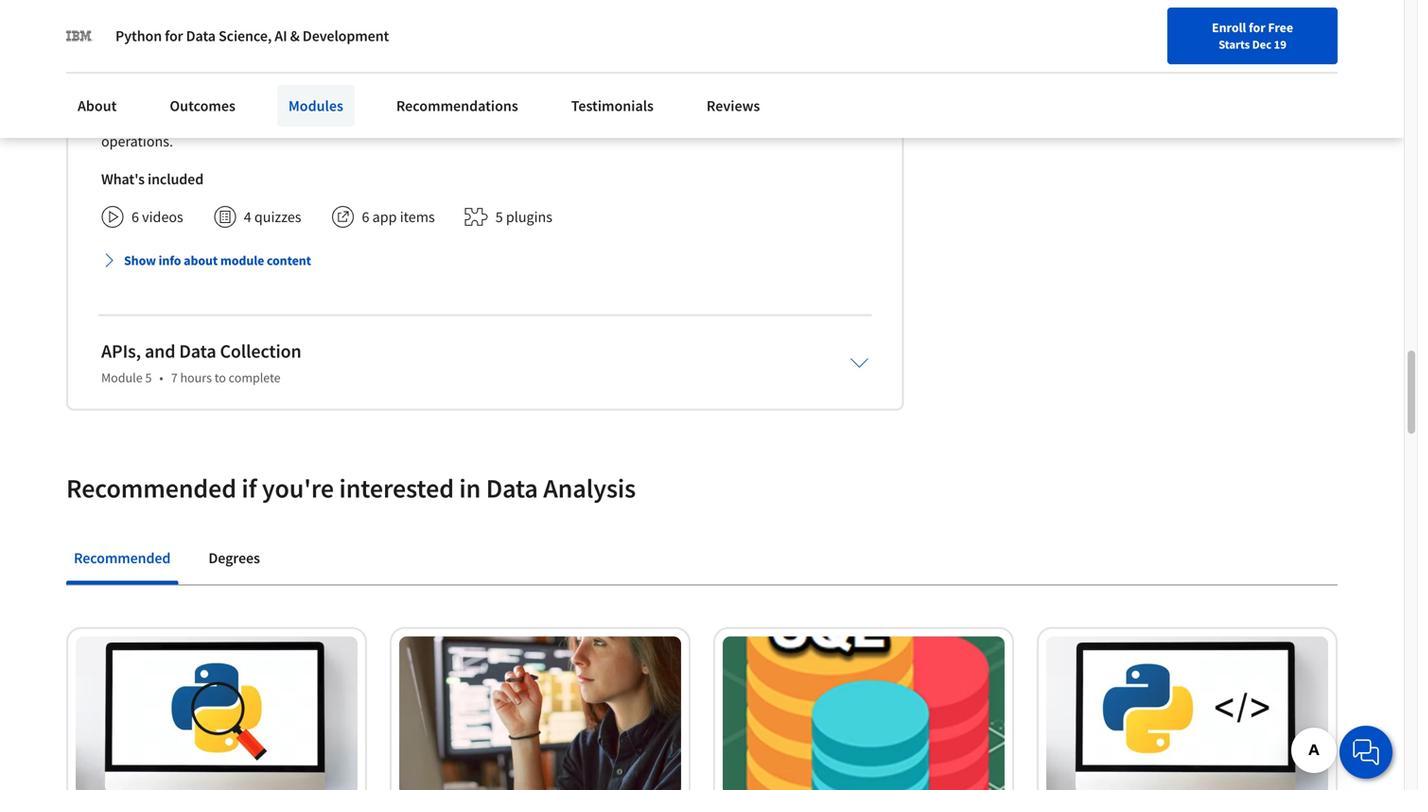 Task type: describe. For each thing, give the bounding box(es) containing it.
of
[[304, 87, 316, 106]]

5 plugins
[[495, 208, 552, 227]]

2 horizontal spatial with
[[628, 87, 656, 106]]

recommendations
[[396, 96, 518, 115]]

this module explains the basics of working with data in python and begins the path with learning how to read and write files. continue the module and uncover the best python libraries that will aid in data manipulation and mathematical operations.
[[101, 87, 851, 151]]

19
[[1274, 37, 1286, 52]]

5 inside apis, and data collection module 5 • 7 hours to complete
[[145, 370, 152, 387]]

show
[[124, 252, 156, 269]]

• inside the working with data in python module 4 • 6 hours to complete
[[159, 56, 163, 73]]

show info about module content button
[[94, 244, 319, 278]]

apis, and data collection module 5 • 7 hours to complete
[[101, 340, 301, 387]]

reviews link
[[695, 85, 771, 127]]

info
[[159, 252, 181, 269]]

modules
[[288, 96, 343, 115]]

libraries
[[454, 109, 506, 128]]

and up that
[[500, 87, 524, 106]]

apis,
[[101, 340, 141, 363]]

outcomes link
[[158, 85, 247, 127]]

how
[[714, 87, 741, 106]]

interested
[[339, 472, 454, 505]]

free
[[1268, 19, 1293, 36]]

0 vertical spatial 5
[[495, 208, 503, 227]]

chat with us image
[[1351, 738, 1381, 768]]

starts
[[1219, 37, 1250, 52]]

show notifications image
[[1148, 24, 1171, 46]]

if
[[242, 472, 257, 505]]

modules link
[[277, 85, 355, 127]]

and up mathematical
[[791, 87, 816, 106]]

for for enroll
[[1249, 19, 1265, 36]]

operations.
[[101, 132, 173, 151]]

4 inside the working with data in python module 4 • 6 hours to complete
[[145, 56, 152, 73]]

collection
[[220, 340, 301, 363]]

python up libraries
[[451, 87, 497, 106]]

data for in
[[212, 26, 249, 49]]

coursera image
[[23, 15, 143, 46]]

6 for 6 videos
[[131, 208, 139, 227]]

ibm image
[[66, 23, 93, 49]]

for for python
[[165, 26, 183, 45]]

enroll
[[1212, 19, 1246, 36]]

python right ibm icon on the left top of the page
[[115, 26, 162, 45]]

python for data science, ai & development
[[115, 26, 389, 45]]

explains
[[182, 87, 235, 106]]

items
[[400, 208, 435, 227]]

complete inside apis, and data collection module 5 • 7 hours to complete
[[229, 370, 281, 387]]

about
[[78, 96, 117, 115]]

continue
[[134, 109, 192, 128]]

recommended if you're interested in data analysis
[[66, 472, 636, 505]]

testimonials link
[[560, 85, 665, 127]]

working
[[320, 87, 371, 106]]

and down basics
[[271, 109, 295, 128]]

to inside this module explains the basics of working with data in python and begins the path with learning how to read and write files. continue the module and uncover the best python libraries that will aid in data manipulation and mathematical operations.
[[744, 87, 757, 106]]

mathematical
[[748, 109, 836, 128]]

complete inside the working with data in python module 4 • 6 hours to complete
[[229, 56, 281, 73]]

reviews
[[707, 96, 760, 115]]

content
[[267, 252, 311, 269]]

read
[[760, 87, 788, 106]]

recommended for recommended if you're interested in data analysis
[[66, 472, 236, 505]]

6 videos
[[131, 208, 183, 227]]

• inside apis, and data collection module 5 • 7 hours to complete
[[159, 370, 163, 387]]

ai
[[275, 26, 287, 45]]

recommended button
[[66, 536, 178, 582]]

development
[[303, 26, 389, 45]]

aid
[[563, 109, 583, 128]]

7
[[171, 370, 178, 387]]

science,
[[219, 26, 272, 45]]

the down explains
[[195, 109, 216, 128]]

best
[[376, 109, 403, 128]]

included
[[148, 170, 203, 189]]

about link
[[66, 85, 128, 127]]

about
[[184, 252, 218, 269]]



Task type: vqa. For each thing, say whether or not it's contained in the screenshot.
that
yes



Task type: locate. For each thing, give the bounding box(es) containing it.
the left basics
[[238, 87, 259, 106]]

4 down "working"
[[145, 56, 152, 73]]

5 left 7
[[145, 370, 152, 387]]

and up 7
[[145, 340, 175, 363]]

1 horizontal spatial with
[[374, 87, 402, 106]]

and down how at the top right
[[720, 109, 745, 128]]

you're
[[262, 472, 334, 505]]

with
[[172, 26, 208, 49], [374, 87, 402, 106], [628, 87, 656, 106]]

1 vertical spatial hours
[[180, 370, 212, 387]]

1 horizontal spatial for
[[1249, 19, 1265, 36]]

that
[[509, 109, 535, 128]]

recommended
[[66, 472, 236, 505], [74, 549, 171, 568]]

write
[[819, 87, 851, 106]]

1 hours from the top
[[180, 56, 212, 73]]

menu item
[[1007, 19, 1129, 80]]

analysis
[[543, 472, 636, 505]]

in inside the working with data in python module 4 • 6 hours to complete
[[253, 26, 268, 49]]

1 vertical spatial recommended
[[74, 549, 171, 568]]

python right science,
[[272, 26, 330, 49]]

module down apis,
[[101, 370, 143, 387]]

hours right 7
[[180, 370, 212, 387]]

data inside apis, and data collection module 5 • 7 hours to complete
[[179, 340, 216, 363]]

0 horizontal spatial 6
[[131, 208, 139, 227]]

to
[[214, 56, 226, 73], [744, 87, 757, 106], [214, 370, 226, 387]]

python right best on the left of page
[[406, 109, 451, 128]]

quizzes
[[254, 208, 301, 227]]

degrees button
[[201, 536, 268, 582]]

1 vertical spatial to
[[744, 87, 757, 106]]

1 vertical spatial complete
[[229, 370, 281, 387]]

module inside the working with data in python module 4 • 6 hours to complete
[[101, 56, 143, 73]]

manipulation
[[632, 109, 717, 128]]

1 vertical spatial •
[[159, 370, 163, 387]]

0 vertical spatial data
[[405, 87, 433, 106]]

module
[[131, 87, 179, 106], [219, 109, 268, 128], [220, 252, 264, 269]]

&
[[290, 26, 300, 45]]

the
[[238, 87, 259, 106], [572, 87, 593, 106], [195, 109, 216, 128], [352, 109, 373, 128]]

for up explains
[[165, 26, 183, 45]]

6 app items
[[362, 208, 435, 227]]

complete down collection
[[229, 370, 281, 387]]

what's included
[[101, 170, 203, 189]]

module inside apis, and data collection module 5 • 7 hours to complete
[[101, 370, 143, 387]]

module right about
[[220, 252, 264, 269]]

2 module from the top
[[101, 370, 143, 387]]

to right 7
[[214, 370, 226, 387]]

videos
[[142, 208, 183, 227]]

testimonials
[[571, 96, 654, 115]]

path
[[596, 87, 625, 106]]

recommended inside button
[[74, 549, 171, 568]]

files.
[[101, 109, 131, 128]]

6 up the outcomes 'link'
[[171, 56, 178, 73]]

module
[[101, 56, 143, 73], [101, 370, 143, 387]]

6
[[171, 56, 178, 73], [131, 208, 139, 227], [362, 208, 369, 227]]

in
[[253, 26, 268, 49], [436, 87, 448, 106], [586, 109, 598, 128], [459, 472, 481, 505]]

data for science,
[[186, 26, 216, 45]]

2 vertical spatial module
[[220, 252, 264, 269]]

0 horizontal spatial with
[[172, 26, 208, 49]]

1 vertical spatial data
[[601, 109, 629, 128]]

and inside apis, and data collection module 5 • 7 hours to complete
[[145, 340, 175, 363]]

6 inside the working with data in python module 4 • 6 hours to complete
[[171, 56, 178, 73]]

2 • from the top
[[159, 370, 163, 387]]

with left science,
[[172, 26, 208, 49]]

recommendations link
[[385, 85, 530, 127]]

degrees
[[208, 549, 260, 568]]

recommendation tabs tab list
[[66, 536, 1338, 585]]

0 vertical spatial 4
[[145, 56, 152, 73]]

0 horizontal spatial 5
[[145, 370, 152, 387]]

and
[[500, 87, 524, 106], [791, 87, 816, 106], [271, 109, 295, 128], [720, 109, 745, 128], [145, 340, 175, 363]]

0 vertical spatial •
[[159, 56, 163, 73]]

hours up explains
[[180, 56, 212, 73]]

4
[[145, 56, 152, 73], [244, 208, 251, 227]]

working
[[101, 26, 168, 49]]

• left 7
[[159, 370, 163, 387]]

hours inside apis, and data collection module 5 • 7 hours to complete
[[180, 370, 212, 387]]

1 horizontal spatial data
[[601, 109, 629, 128]]

python
[[272, 26, 330, 49], [115, 26, 162, 45], [451, 87, 497, 106], [406, 109, 451, 128]]

hours inside the working with data in python module 4 • 6 hours to complete
[[180, 56, 212, 73]]

outcomes
[[170, 96, 235, 115]]

0 horizontal spatial 4
[[145, 56, 152, 73]]

data left analysis
[[486, 472, 538, 505]]

1 • from the top
[[159, 56, 163, 73]]

enroll for free starts dec 19
[[1212, 19, 1293, 52]]

5
[[495, 208, 503, 227], [145, 370, 152, 387]]

2 hours from the top
[[180, 370, 212, 387]]

learning
[[659, 87, 711, 106]]

to up explains
[[214, 56, 226, 73]]

6 left videos
[[131, 208, 139, 227]]

1 horizontal spatial 6
[[171, 56, 178, 73]]

to inside the working with data in python module 4 • 6 hours to complete
[[214, 56, 226, 73]]

5 left the plugins on the top left of the page
[[495, 208, 503, 227]]

with up best on the left of page
[[374, 87, 402, 106]]

0 vertical spatial module
[[101, 56, 143, 73]]

this
[[101, 87, 128, 106]]

for inside enroll for free starts dec 19
[[1249, 19, 1265, 36]]

with right path
[[628, 87, 656, 106]]

what's
[[101, 170, 145, 189]]

plugins
[[506, 208, 552, 227]]

module down explains
[[219, 109, 268, 128]]

0 vertical spatial hours
[[180, 56, 212, 73]]

None search field
[[270, 12, 639, 50]]

begins
[[527, 87, 569, 106]]

complete
[[229, 56, 281, 73], [229, 370, 281, 387]]

the up aid
[[572, 87, 593, 106]]

1 complete from the top
[[229, 56, 281, 73]]

4 quizzes
[[244, 208, 301, 227]]

recommended for recommended
[[74, 549, 171, 568]]

module down "working"
[[101, 56, 143, 73]]

the left best on the left of page
[[352, 109, 373, 128]]

complete down python for data science, ai & development
[[229, 56, 281, 73]]

data
[[405, 87, 433, 106], [601, 109, 629, 128]]

working with data in python module 4 • 6 hours to complete
[[101, 26, 330, 73]]

0 vertical spatial module
[[131, 87, 179, 106]]

data
[[212, 26, 249, 49], [186, 26, 216, 45], [179, 340, 216, 363], [486, 472, 538, 505]]

0 horizontal spatial data
[[405, 87, 433, 106]]

to right how at the top right
[[744, 87, 757, 106]]

data left ai
[[212, 26, 249, 49]]

1 vertical spatial 5
[[145, 370, 152, 387]]

0 horizontal spatial for
[[165, 26, 183, 45]]

show info about module content
[[124, 252, 311, 269]]

data inside the working with data in python module 4 • 6 hours to complete
[[212, 26, 249, 49]]

python inside the working with data in python module 4 • 6 hours to complete
[[272, 26, 330, 49]]

data for collection
[[179, 340, 216, 363]]

to inside apis, and data collection module 5 • 7 hours to complete
[[214, 370, 226, 387]]

uncover
[[298, 109, 349, 128]]

hours
[[180, 56, 212, 73], [180, 370, 212, 387]]

2 vertical spatial to
[[214, 370, 226, 387]]

6 for 6 app items
[[362, 208, 369, 227]]

basics
[[262, 87, 301, 106]]

for up dec
[[1249, 19, 1265, 36]]

with inside the working with data in python module 4 • 6 hours to complete
[[172, 26, 208, 49]]

2 complete from the top
[[229, 370, 281, 387]]

•
[[159, 56, 163, 73], [159, 370, 163, 387]]

6 left the app
[[362, 208, 369, 227]]

1 vertical spatial module
[[219, 109, 268, 128]]

0 vertical spatial complete
[[229, 56, 281, 73]]

for
[[1249, 19, 1265, 36], [165, 26, 183, 45]]

module up continue on the top left of page
[[131, 87, 179, 106]]

will
[[538, 109, 560, 128]]

1 vertical spatial module
[[101, 370, 143, 387]]

data left science,
[[186, 26, 216, 45]]

1 horizontal spatial 4
[[244, 208, 251, 227]]

data left collection
[[179, 340, 216, 363]]

1 module from the top
[[101, 56, 143, 73]]

0 vertical spatial to
[[214, 56, 226, 73]]

2 horizontal spatial 6
[[362, 208, 369, 227]]

app
[[372, 208, 397, 227]]

• down "working"
[[159, 56, 163, 73]]

4 left quizzes in the top left of the page
[[244, 208, 251, 227]]

module inside 'dropdown button'
[[220, 252, 264, 269]]

0 vertical spatial recommended
[[66, 472, 236, 505]]

1 vertical spatial 4
[[244, 208, 251, 227]]

dec
[[1252, 37, 1271, 52]]

1 horizontal spatial 5
[[495, 208, 503, 227]]



